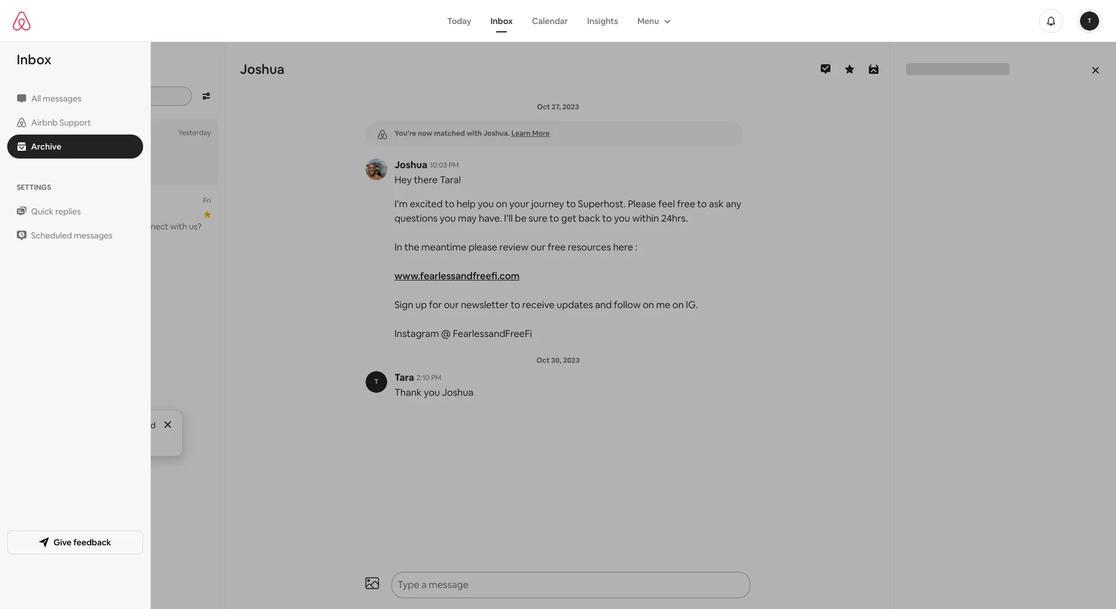 Task type: describe. For each thing, give the bounding box(es) containing it.
most recent message. tara sent thank you joshua. sent oct 30, 2023, 2:10 pm group
[[352, 342, 764, 401]]

back
[[579, 212, 600, 225]]

tara 2:10 pm thank you joshua
[[394, 372, 473, 399]]

0 horizontal spatial free
[[548, 241, 566, 254]]

your
[[509, 198, 529, 210]]

archived
[[123, 420, 156, 431]]

Search text field
[[36, 90, 183, 102]]

here
[[613, 241, 633, 254]]

select to open user profile for joshua image
[[366, 159, 387, 180]]

in the meantime please review our free resources here :
[[394, 241, 637, 254]]

learn more link
[[511, 129, 550, 138]]

0 horizontal spatial with
[[170, 221, 187, 232]]

www.fearlessandfreefi.com
[[394, 270, 520, 283]]

joshua.
[[483, 129, 510, 138]]

2023 for oct 27, 2023
[[562, 102, 579, 112]]

journey
[[531, 198, 564, 210]]

us?
[[189, 221, 202, 232]]

0 vertical spatial archive
[[34, 61, 81, 78]]

tara!
[[440, 174, 461, 186]]

menu button
[[628, 9, 679, 32]]

quick
[[31, 206, 54, 217]]

you're now matched with joshua. learn more
[[394, 129, 550, 138]]

tara button
[[394, 372, 414, 385]]

i'm excited to help you on your journey to superhost. please feel free to ask any questions you may have. i'll be sure to get back to you within 24hrs.
[[394, 198, 741, 225]]

calendar link
[[522, 9, 578, 32]]

archive button
[[7, 135, 143, 159]]

inbox inside inbox link
[[491, 15, 513, 26]]

to left ask
[[697, 198, 707, 210]]

2:10
[[417, 373, 430, 383]]

joshua inside tara 2:10 pm thank you joshua
[[442, 387, 473, 399]]

hey
[[394, 174, 412, 186]]

instagram @ fearlessandfreefi
[[394, 328, 532, 340]]

you inside yesterday joshua thank you joshua
[[77, 153, 92, 164]]

quick replies
[[31, 206, 81, 217]]

any
[[726, 198, 741, 210]]

on inside "i'm excited to help you on your journey to superhost. please feel free to ask any questions you may have. i'll be sure to get back to you within 24hrs."
[[496, 198, 507, 210]]

you left may
[[440, 212, 456, 225]]

sure
[[529, 212, 547, 225]]

receive
[[522, 299, 555, 312]]

give feedback button
[[7, 531, 143, 555]]

have.
[[479, 212, 502, 225]]

insights
[[587, 15, 618, 26]]

help
[[457, 198, 476, 210]]

give feedback
[[54, 537, 111, 548]]

archive heading
[[34, 61, 81, 78]]

give
[[54, 537, 72, 548]]

scheduled messages button
[[7, 224, 143, 248]]

fri
[[203, 196, 211, 206]]

would
[[70, 221, 94, 232]]

you inside tara 2:10 pm thank you joshua
[[424, 387, 440, 399]]

quick replies button
[[7, 200, 143, 224]]

to left help at top
[[445, 198, 454, 210]]

all messages button
[[7, 87, 143, 111]]

oct for oct 27, 2023
[[537, 102, 550, 112]]

yesterday joshua thank you joshua
[[51, 128, 211, 164]]

up
[[415, 299, 427, 312]]

with inside airbnb service says you're now matched with joshua.. sent oct 27, 2023, 11:07 am group
[[466, 129, 482, 138]]

tara
[[394, 372, 414, 384]]

be
[[515, 212, 527, 225]]

updates
[[557, 299, 593, 312]]

2023 for oct 30, 2023
[[563, 356, 580, 366]]

24hrs.
[[661, 212, 688, 225]]

excited
[[410, 198, 443, 210]]

more
[[532, 129, 550, 138]]

joshua 10:03 pm hey there tara!
[[394, 159, 461, 186]]

fearlessandfreefi
[[453, 328, 532, 340]]

calendar
[[532, 15, 568, 26]]

within
[[632, 212, 659, 225]]

1 vertical spatial our
[[444, 299, 459, 312]]

airbnb inside button
[[31, 117, 58, 128]]

yesterday
[[178, 128, 211, 138]]

learn
[[511, 129, 531, 138]]

questions
[[394, 212, 438, 225]]

30,
[[551, 356, 561, 366]]

you left within
[[614, 212, 630, 225]]

instagram
[[394, 328, 439, 340]]

thank inside yesterday joshua thank you joshua
[[51, 153, 75, 164]]

follow
[[614, 299, 641, 312]]

in
[[394, 241, 402, 254]]

airbnb service says you're now matched with joshua.. sent oct 27, 2023, 11:07 am group
[[352, 88, 764, 147]]

how would you like to connect with us?
[[51, 221, 202, 232]]

you're
[[394, 129, 416, 138]]

all
[[31, 93, 41, 104]]

joshua button
[[394, 159, 427, 172]]

2 horizontal spatial on
[[673, 299, 684, 312]]

main navigation menu image
[[1080, 11, 1099, 30]]

Type a message text field
[[393, 574, 728, 598]]

10:03
[[430, 161, 447, 170]]

resources
[[568, 241, 611, 254]]

:
[[635, 241, 637, 254]]

1 vertical spatial airbnb support
[[51, 209, 110, 220]]



Task type: vqa. For each thing, say whether or not it's contained in the screenshot.
Support to the top
yes



Task type: locate. For each thing, give the bounding box(es) containing it.
to down the superhost.
[[602, 212, 612, 225]]

2023 inside most recent message. tara sent thank you joshua. sent oct 30, 2023, 2:10 pm 'group'
[[563, 356, 580, 366]]

i'll
[[504, 212, 513, 225]]

with left us?
[[170, 221, 187, 232]]

oct left 27,
[[537, 102, 550, 112]]

how
[[51, 221, 68, 232]]

replies
[[55, 206, 81, 217]]

inbox
[[491, 15, 513, 26], [17, 51, 52, 68]]

star image
[[204, 211, 211, 218]]

oct 30, 2023
[[536, 356, 580, 366]]

on left ig.
[[673, 299, 684, 312]]

with
[[466, 129, 482, 138], [170, 221, 187, 232]]

0 vertical spatial airbnb support
[[31, 117, 91, 128]]

1 oct from the top
[[537, 102, 550, 112]]

0 vertical spatial inbox
[[491, 15, 513, 26]]

1 horizontal spatial thank
[[394, 387, 422, 399]]

0 vertical spatial oct
[[537, 102, 550, 112]]

you up have.
[[478, 198, 494, 210]]

airbnb support down all messages
[[31, 117, 91, 128]]

matched
[[434, 129, 465, 138]]

0 vertical spatial thank
[[51, 153, 75, 164]]

1 vertical spatial oct
[[536, 356, 550, 366]]

0 vertical spatial pm
[[449, 161, 459, 170]]

joshua
[[240, 61, 284, 78], [51, 141, 79, 152], [94, 153, 123, 164], [394, 159, 427, 171], [442, 387, 473, 399]]

1 vertical spatial free
[[548, 241, 566, 254]]

archive inside archive button
[[31, 141, 62, 152]]

scheduled messages
[[31, 230, 113, 241]]

like
[[111, 221, 124, 232]]

to left receive
[[511, 299, 520, 312]]

pm right 2:10
[[431, 373, 441, 383]]

0 vertical spatial airbnb
[[31, 117, 58, 128]]

airbnb support button
[[7, 111, 143, 135]]

2023 right 30,
[[563, 356, 580, 366]]

airbnb support up would
[[51, 209, 110, 220]]

1 vertical spatial thank
[[394, 387, 422, 399]]

1 vertical spatial pm
[[431, 373, 441, 383]]

for
[[429, 299, 442, 312]]

get
[[561, 212, 577, 225]]

oct left 30,
[[536, 356, 550, 366]]

1 horizontal spatial free
[[677, 198, 695, 210]]

joshua inside joshua 10:03 pm hey there tara!
[[394, 159, 427, 171]]

messages inside button
[[43, 93, 81, 104]]

sign
[[394, 299, 413, 312]]

thank down tara button
[[394, 387, 422, 399]]

1 horizontal spatial our
[[531, 241, 546, 254]]

thank
[[51, 153, 75, 164], [394, 387, 422, 399]]

1 vertical spatial support
[[79, 209, 110, 220]]

airbnb
[[31, 117, 58, 128], [51, 209, 77, 220]]

archive
[[34, 61, 81, 78], [31, 141, 62, 152]]

0 vertical spatial with
[[466, 129, 482, 138]]

menu
[[637, 15, 659, 26]]

airbnb down all
[[31, 117, 58, 128]]

thank inside tara 2:10 pm thank you joshua
[[394, 387, 422, 399]]

pm up tara!
[[449, 161, 459, 170]]

free up 24hrs.
[[677, 198, 695, 210]]

please
[[469, 241, 497, 254]]

pm inside tara 2:10 pm thank you joshua
[[431, 373, 441, 383]]

0 vertical spatial support
[[59, 117, 91, 128]]

1 vertical spatial with
[[170, 221, 187, 232]]

me
[[656, 299, 670, 312]]

oct inside group
[[537, 102, 550, 112]]

message archived group
[[43, 410, 183, 457]]

ig.
[[686, 299, 698, 312]]

thank down airbnb support button
[[51, 153, 75, 164]]

pm
[[449, 161, 459, 170], [431, 373, 441, 383]]

messages down quick replies button
[[74, 230, 113, 241]]

free down get at the right top of the page
[[548, 241, 566, 254]]

select to open user profile for joshua image
[[366, 159, 387, 180]]

on up 'i'll'
[[496, 198, 507, 210]]

you left like
[[95, 221, 110, 232]]

oct for oct 30, 2023
[[536, 356, 550, 366]]

1 vertical spatial archive
[[31, 141, 62, 152]]

to left get at the right top of the page
[[550, 212, 559, 225]]

support up archive button
[[59, 117, 91, 128]]

27,
[[552, 102, 561, 112]]

settings
[[17, 183, 51, 192]]

conversation with joshua heading
[[240, 61, 799, 78]]

0 horizontal spatial thank
[[51, 153, 75, 164]]

www.fearlessandfreefi.com link
[[394, 270, 520, 283]]

feedback
[[73, 537, 111, 548]]

pm for joshua
[[431, 373, 441, 383]]

meantime
[[421, 241, 466, 254]]

review
[[499, 241, 529, 254]]

feel
[[658, 198, 675, 210]]

scheduled
[[31, 230, 72, 241]]

our
[[531, 241, 546, 254], [444, 299, 459, 312]]

inbox right today
[[491, 15, 513, 26]]

select to open user profile for tara image
[[366, 372, 387, 393], [366, 372, 387, 393]]

i'm
[[394, 198, 408, 210]]

airbnb up how at left top
[[51, 209, 77, 220]]

1 horizontal spatial on
[[643, 299, 654, 312]]

0 vertical spatial our
[[531, 241, 546, 254]]

1 vertical spatial messages
[[74, 230, 113, 241]]

0 horizontal spatial inbox
[[17, 51, 52, 68]]

message
[[87, 420, 121, 431]]

support inside button
[[59, 117, 91, 128]]

1 horizontal spatial with
[[466, 129, 482, 138]]

0 horizontal spatial on
[[496, 198, 507, 210]]

archive down airbnb support button
[[31, 141, 62, 152]]

oct inside 'group'
[[536, 356, 550, 366]]

on
[[496, 198, 507, 210], [643, 299, 654, 312], [673, 299, 684, 312]]

all messages
[[31, 93, 81, 104]]

sign up for our newsletter to receive updates and follow on me on ig.
[[394, 299, 698, 312]]

oct
[[537, 102, 550, 112], [536, 356, 550, 366]]

messages right all
[[43, 93, 81, 104]]

insights link
[[578, 9, 628, 32]]

airbnb support image
[[14, 206, 43, 235], [14, 206, 43, 235]]

2023 right 27,
[[562, 102, 579, 112]]

now
[[418, 129, 432, 138]]

@
[[441, 328, 451, 340]]

0 vertical spatial messages
[[43, 93, 81, 104]]

today
[[447, 15, 471, 26]]

2023
[[562, 102, 579, 112], [563, 356, 580, 366]]

the
[[404, 241, 419, 254]]

newsletter
[[461, 299, 509, 312]]

inbox up all
[[17, 51, 52, 68]]

1 vertical spatial 2023
[[563, 356, 580, 366]]

airbnb support
[[31, 117, 91, 128], [51, 209, 110, 220]]

1 horizontal spatial inbox
[[491, 15, 513, 26]]

superhost.
[[578, 198, 626, 210]]

free inside "i'm excited to help you on your journey to superhost. please feel free to ask any questions you may have. i'll be sure to get back to you within 24hrs."
[[677, 198, 695, 210]]

messages
[[43, 93, 81, 104], [74, 230, 113, 241]]

0 horizontal spatial our
[[444, 299, 459, 312]]

0 horizontal spatial pm
[[431, 373, 441, 383]]

our right the review
[[531, 241, 546, 254]]

to right like
[[126, 221, 134, 232]]

you
[[77, 153, 92, 164], [478, 198, 494, 210], [440, 212, 456, 225], [614, 212, 630, 225], [95, 221, 110, 232], [424, 387, 440, 399]]

to
[[445, 198, 454, 210], [566, 198, 576, 210], [697, 198, 707, 210], [550, 212, 559, 225], [602, 212, 612, 225], [126, 221, 134, 232], [511, 299, 520, 312]]

2023 inside airbnb service says you're now matched with joshua.. sent oct 27, 2023, 11:07 am group
[[562, 102, 579, 112]]

connect
[[136, 221, 168, 232]]

you down airbnb support button
[[77, 153, 92, 164]]

messages inside button
[[74, 230, 113, 241]]

2 oct from the top
[[536, 356, 550, 366]]

today link
[[438, 9, 481, 32]]

to up get at the right top of the page
[[566, 198, 576, 210]]

free
[[677, 198, 695, 210], [548, 241, 566, 254]]

with left joshua.
[[466, 129, 482, 138]]

there
[[414, 174, 438, 186]]

on left "me"
[[643, 299, 654, 312]]

1 vertical spatial inbox
[[17, 51, 52, 68]]

inbox link
[[481, 9, 522, 32]]

archive up all messages
[[34, 61, 81, 78]]

1 horizontal spatial pm
[[449, 161, 459, 170]]

pm inside joshua 10:03 pm hey there tara!
[[449, 161, 459, 170]]

support up would
[[79, 209, 110, 220]]

messages for scheduled messages
[[74, 230, 113, 241]]

oct 27, 2023
[[537, 102, 579, 112]]

messages for all messages
[[43, 93, 81, 104]]

please
[[628, 198, 656, 210]]

you down 2:10
[[424, 387, 440, 399]]

0 vertical spatial 2023
[[562, 102, 579, 112]]

pm for tara!
[[449, 161, 459, 170]]

joshua image
[[14, 138, 43, 167], [14, 138, 43, 167]]

airbnb support inside button
[[31, 117, 91, 128]]

1 vertical spatial airbnb
[[51, 209, 77, 220]]

ask
[[709, 198, 724, 210]]

0 vertical spatial free
[[677, 198, 695, 210]]

our right for
[[444, 299, 459, 312]]

message archived
[[87, 420, 156, 431]]



